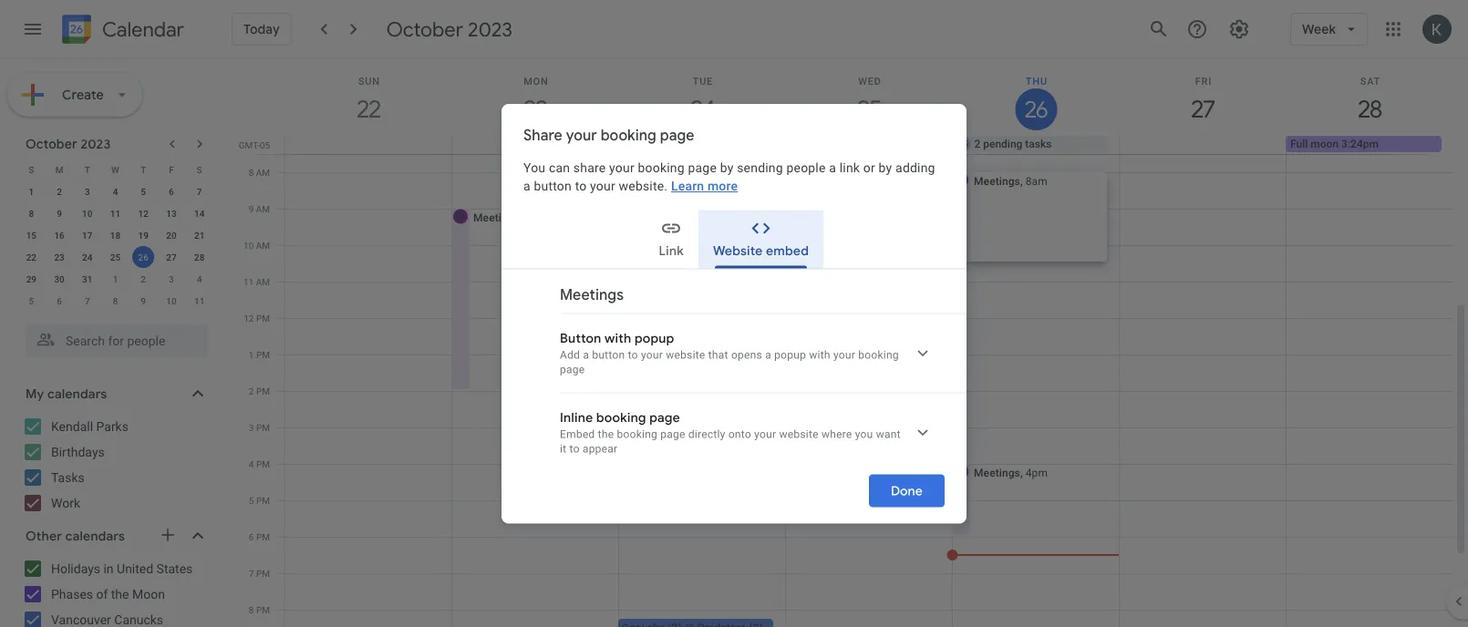 Task type: describe. For each thing, give the bounding box(es) containing it.
1 horizontal spatial 7
[[197, 186, 202, 197]]

or
[[864, 160, 876, 175]]

learn
[[671, 179, 704, 194]]

page inside button with popup add a button to your website that opens a popup with your booking page
[[560, 363, 585, 376]]

row containing 29
[[17, 268, 213, 290]]

0 horizontal spatial popup
[[635, 330, 675, 346]]

3:24pm
[[1342, 138, 1379, 151]]

button
[[560, 330, 602, 346]]

on
[[655, 428, 667, 441]]

can
[[549, 160, 570, 175]]

9 am
[[249, 203, 270, 214]]

today button
[[232, 13, 292, 46]]

24 element
[[76, 246, 98, 268]]

opens
[[732, 349, 763, 361]]

onto
[[729, 428, 752, 441]]

november 6 element
[[48, 290, 70, 312]]

november 2 element
[[132, 268, 154, 290]]

16
[[54, 230, 65, 241]]

28 element
[[188, 246, 210, 268]]

are
[[735, 428, 750, 441]]

3 cell from the left
[[1120, 136, 1286, 154]]

1 pm
[[249, 349, 270, 360]]

adding
[[896, 160, 936, 175]]

november 1 element
[[104, 268, 126, 290]]

10 for 10 element
[[82, 208, 93, 219]]

1 for november 1 element at the top left
[[113, 274, 118, 285]]

button with popup add a button to your website that opens a popup with your booking page
[[560, 330, 902, 376]]

calendar
[[102, 17, 184, 42]]

november 10 element
[[160, 290, 182, 312]]

5 pm
[[249, 495, 270, 506]]

my
[[26, 386, 44, 402]]

4 for "november 4" element
[[197, 274, 202, 285]]

min
[[616, 254, 638, 269]]

november 4 element
[[188, 268, 210, 290]]

booking
[[598, 364, 645, 379]]

moon
[[132, 587, 165, 602]]

13
[[166, 208, 177, 219]]

my calendars list
[[4, 412, 226, 518]]

add
[[560, 349, 580, 361]]

kendall for kendall parks
[[51, 419, 93, 434]]

row containing 5
[[17, 290, 213, 312]]

1 vertical spatial october
[[26, 136, 77, 152]]

times
[[625, 428, 652, 441]]

1 horizontal spatial october 2023
[[387, 16, 513, 42]]

row containing 15
[[17, 224, 213, 246]]

a down you
[[524, 179, 531, 194]]

f
[[169, 164, 174, 175]]

18 element
[[104, 224, 126, 246]]

7 pm
[[249, 568, 270, 579]]

1 s from the left
[[29, 164, 34, 175]]

7 for 7 pm
[[249, 568, 254, 579]]

to inside you can share your booking page by sending people a link or by adding a button to your website.
[[575, 179, 587, 194]]

5 for 5 pm
[[249, 495, 254, 506]]

0 horizontal spatial 1
[[29, 186, 34, 197]]

31
[[82, 274, 93, 285]]

calendars for my calendars
[[47, 386, 107, 402]]

18
[[110, 230, 121, 241]]

page up 'learn'
[[660, 126, 695, 144]]

24
[[82, 252, 93, 263]]

, left 2pm
[[888, 394, 891, 406]]

meetings inside 'button'
[[473, 211, 520, 224]]

share your booking page
[[524, 126, 695, 144]]

6 for 6 pm
[[249, 532, 254, 543]]

cat
[[847, 394, 863, 406]]

pm for 5 pm
[[256, 495, 270, 506]]

link
[[840, 160, 860, 175]]

25
[[110, 252, 121, 263]]

2 t from the left
[[141, 164, 146, 175]]

october 2023 grid
[[17, 159, 213, 312]]

8 for november 8 element
[[113, 296, 118, 306]]

other calendars button
[[4, 522, 226, 551]]

8 am
[[249, 167, 270, 178]]

grid containing schedule appointment
[[234, 59, 1469, 628]]

row containing s
[[17, 159, 213, 181]]

booking inside button with popup add a button to your website that opens a popup with your booking page
[[859, 349, 899, 361]]

10 am
[[244, 240, 270, 251]]

where
[[822, 428, 852, 441]]

open booking page
[[633, 296, 753, 312]]

full moon 3:24pm button
[[1286, 136, 1442, 152]]

21 element
[[188, 224, 210, 246]]

21
[[194, 230, 205, 241]]

1 by from the left
[[720, 160, 734, 175]]

am for 10 am
[[256, 240, 270, 251]]

m
[[55, 164, 63, 175]]

1 t from the left
[[85, 164, 90, 175]]

for
[[811, 428, 825, 441]]

1 horizontal spatial 6
[[169, 186, 174, 197]]

share for share your booking page
[[524, 126, 563, 144]]

november 3 element
[[160, 268, 182, 290]]

share
[[574, 160, 606, 175]]

parks for kendall parks busy times on this calendar are unavailable for booking
[[644, 409, 676, 424]]

12 for 12 pm
[[244, 313, 254, 324]]

first
[[598, 382, 620, 395]]

to inside inline booking page embed the booking page directly onto your website where you want it to appear
[[570, 443, 580, 455]]

united
[[117, 561, 153, 577]]

6 pm
[[249, 532, 270, 543]]

booking up see all your booking pages
[[670, 296, 719, 312]]

23
[[54, 252, 65, 263]]

sending
[[737, 160, 783, 175]]

you can share your booking page by sending people a link or by adding a button to your website.
[[524, 160, 936, 194]]

main drawer image
[[22, 18, 44, 40]]

parks for kendall parks
[[96, 419, 129, 434]]

that
[[709, 349, 729, 361]]

website.
[[619, 179, 668, 194]]

pages
[[726, 327, 763, 343]]

appointment for bookable appointment schedule meetings
[[658, 212, 736, 223]]

17 element
[[76, 224, 98, 246]]

12 element
[[132, 203, 154, 224]]

10 for november 10 element
[[166, 296, 177, 306]]

gmt-05
[[239, 140, 270, 151]]

address
[[748, 382, 787, 395]]

learn more link
[[671, 179, 738, 194]]

row containing 8
[[17, 203, 213, 224]]

food
[[865, 394, 888, 406]]

you
[[855, 428, 873, 441]]

share for share
[[809, 296, 844, 312]]

0 horizontal spatial with
[[605, 330, 632, 346]]

holidays in united states
[[51, 561, 193, 577]]

2 cell from the left
[[452, 136, 619, 154]]

the inside the other calendars list
[[111, 587, 129, 602]]

15 element
[[20, 224, 42, 246]]

28
[[194, 252, 205, 263]]

11 for 11 am
[[244, 276, 254, 287]]

5 for november 5 element
[[29, 296, 34, 306]]

14
[[194, 208, 205, 219]]

, for meetings , 10am
[[687, 248, 689, 260]]

30 element
[[48, 268, 70, 290]]

0 horizontal spatial 9
[[57, 208, 62, 219]]

last
[[658, 382, 679, 395]]

your down share
[[590, 179, 616, 194]]

kendall parks
[[51, 419, 129, 434]]

booking inside kendall parks busy times on this calendar are unavailable for booking
[[827, 428, 866, 441]]

calendars for other calendars
[[65, 528, 125, 544]]

the inside inline booking page embed the booking page directly onto your website where you want it to appear
[[598, 428, 614, 441]]

2 by from the left
[[879, 160, 892, 175]]

see all your booking pages
[[598, 327, 763, 343]]

a right add
[[583, 349, 589, 361]]

work
[[51, 496, 80, 511]]

row group containing 1
[[17, 181, 213, 312]]

page up pages
[[722, 296, 753, 312]]

you
[[524, 160, 546, 175]]

full
[[1291, 138, 1308, 151]]

2 down 'm'
[[57, 186, 62, 197]]

schedule appointment
[[640, 138, 750, 151]]

1 horizontal spatial popup
[[775, 349, 806, 361]]

button inside button with popup add a button to your website that opens a popup with your booking page
[[592, 349, 625, 361]]

1 vertical spatial with
[[809, 349, 831, 361]]

0 vertical spatial 5
[[141, 186, 146, 197]]

12 pm
[[244, 313, 270, 324]]

a right opens
[[765, 349, 772, 361]]

appointment for schedule appointment
[[688, 138, 750, 151]]

22 element
[[20, 246, 42, 268]]

2 pending tasks
[[975, 138, 1052, 151]]

your up buy on the right bottom
[[834, 349, 856, 361]]

1 cell from the left
[[286, 136, 452, 154]]

8 pm
[[249, 605, 270, 616]]

it
[[560, 443, 567, 455]]

2 for 2 pm
[[249, 386, 254, 397]]



Task type: vqa. For each thing, say whether or not it's contained in the screenshot.
language
no



Task type: locate. For each thing, give the bounding box(es) containing it.
6 pm from the top
[[256, 495, 270, 506]]

meetings inside bookable appointment schedule meetings
[[598, 227, 682, 253]]

page up on
[[650, 410, 680, 426]]

booking right for
[[827, 428, 866, 441]]

0 horizontal spatial t
[[85, 164, 90, 175]]

1 horizontal spatial ·
[[712, 382, 715, 395]]

other calendars list
[[4, 555, 226, 628]]

1 horizontal spatial 10
[[166, 296, 177, 306]]

learn more
[[671, 179, 738, 194]]

appointment inside button
[[688, 138, 750, 151]]

1 up november 8 element
[[113, 274, 118, 285]]

2 am from the top
[[256, 203, 270, 214]]

1 horizontal spatial 9
[[141, 296, 146, 306]]

1 horizontal spatial 3
[[169, 274, 174, 285]]

1 vertical spatial 11
[[244, 276, 254, 287]]

done button
[[869, 475, 945, 507]]

row containing 22
[[17, 246, 213, 268]]

2 horizontal spatial 11
[[244, 276, 254, 287]]

29
[[26, 274, 37, 285]]

8 pm from the top
[[256, 568, 270, 579]]

12 down the '11 am' on the top left of page
[[244, 313, 254, 324]]

website inside inline booking page embed the booking page directly onto your website where you want it to appear
[[779, 428, 819, 441]]

booking down schedule
[[638, 160, 685, 175]]

0 horizontal spatial ·
[[653, 382, 656, 395]]

12 up 19
[[138, 208, 149, 219]]

11 down "10 am"
[[244, 276, 254, 287]]

share inside dialog
[[524, 126, 563, 144]]

3 up 10 element
[[85, 186, 90, 197]]

november 8 element
[[104, 290, 126, 312]]

row containing 1
[[17, 181, 213, 203]]

button inside you can share your booking page by sending people a link or by adding a button to your website.
[[534, 179, 572, 194]]

name down booking on the left bottom of the page
[[623, 382, 650, 395]]

calendar element
[[58, 11, 184, 51]]

6 for november 6 element
[[57, 296, 62, 306]]

1 vertical spatial 4
[[197, 274, 202, 285]]

your
[[566, 126, 597, 144], [609, 160, 635, 175], [590, 179, 616, 194], [641, 327, 669, 343], [641, 349, 663, 361], [834, 349, 856, 361], [755, 428, 777, 441]]

0 vertical spatial 10
[[82, 208, 93, 219]]

1 horizontal spatial share
[[809, 296, 844, 312]]

form
[[648, 364, 675, 379]]

full moon 3:24pm
[[1291, 138, 1379, 151]]

pm for 2 pm
[[256, 386, 270, 397]]

your up share
[[566, 126, 597, 144]]

0 vertical spatial to
[[575, 179, 587, 194]]

1 for 1 pm
[[249, 349, 254, 360]]

booking up busy
[[596, 410, 646, 426]]

calendars inside "dropdown button"
[[47, 386, 107, 402]]

2 pm from the top
[[256, 349, 270, 360]]

1 horizontal spatial october
[[387, 16, 463, 42]]

1 vertical spatial 2023
[[81, 136, 111, 152]]

other
[[26, 528, 62, 544]]

2023
[[468, 16, 513, 42], [81, 136, 111, 152]]

1 vertical spatial 5
[[29, 296, 34, 306]]

share
[[524, 126, 563, 144], [809, 296, 844, 312]]

1 horizontal spatial name
[[682, 382, 710, 395]]

am up 12 pm
[[256, 276, 270, 287]]

1 horizontal spatial the
[[598, 428, 614, 441]]

11 up 18
[[110, 208, 121, 219]]

calendar
[[690, 428, 732, 441]]

2 for 2 pending tasks
[[975, 138, 981, 151]]

None search field
[[0, 317, 226, 358]]

w
[[111, 164, 119, 175]]

kendall for kendall parks busy times on this calendar are unavailable for booking
[[598, 409, 640, 424]]

3 for 3 pm
[[249, 422, 254, 433]]

grid
[[234, 59, 1469, 628]]

2 up 3 pm
[[249, 386, 254, 397]]

calendars up in
[[65, 528, 125, 544]]

row inside grid
[[277, 136, 1469, 154]]

·
[[653, 382, 656, 395], [712, 382, 715, 395]]

4pm
[[1026, 467, 1048, 479]]

2 · from the left
[[712, 382, 715, 395]]

november 11 element
[[188, 290, 210, 312]]

parks down my calendars "dropdown button"
[[96, 419, 129, 434]]

a left link
[[829, 160, 837, 175]]

8 for 8 pm
[[249, 605, 254, 616]]

kendall inside my calendars list
[[51, 419, 93, 434]]

embed
[[560, 428, 595, 441]]

parks inside kendall parks busy times on this calendar are unavailable for booking
[[644, 409, 676, 424]]

0 horizontal spatial october 2023
[[26, 136, 111, 152]]

2 vertical spatial 4
[[249, 459, 254, 470]]

open
[[633, 296, 667, 312]]

t left f
[[141, 164, 146, 175]]

parks
[[644, 409, 676, 424], [96, 419, 129, 434]]

12 inside row
[[138, 208, 149, 219]]

10 for 10 am
[[244, 240, 254, 251]]

0 vertical spatial 2023
[[468, 16, 513, 42]]

2 horizontal spatial 6
[[249, 532, 254, 543]]

0 horizontal spatial by
[[720, 160, 734, 175]]

0 horizontal spatial october
[[26, 136, 77, 152]]

10 element
[[76, 203, 98, 224]]

page up learn more "link"
[[688, 160, 717, 175]]

2 vertical spatial 7
[[249, 568, 254, 579]]

8am
[[1026, 175, 1048, 187]]

17
[[82, 230, 93, 241]]

button down can
[[534, 179, 572, 194]]

website
[[666, 349, 706, 361], [779, 428, 819, 441]]

0 vertical spatial 7
[[197, 186, 202, 197]]

page down add
[[560, 363, 585, 376]]

8 down november 1 element at the top left
[[113, 296, 118, 306]]

2 horizontal spatial 10
[[244, 240, 254, 251]]

share inside button
[[809, 296, 844, 312]]

am down 05
[[256, 167, 270, 178]]

1 horizontal spatial parks
[[644, 409, 676, 424]]

1 vertical spatial 12
[[244, 313, 254, 324]]

1 vertical spatial 10
[[244, 240, 254, 251]]

22
[[26, 252, 37, 263]]

16 element
[[48, 224, 70, 246]]

4 am from the top
[[256, 276, 270, 287]]

10 up the '11 am' on the top left of page
[[244, 240, 254, 251]]

4 down 3 pm
[[249, 459, 254, 470]]

5 up 6 pm
[[249, 495, 254, 506]]

page inside you can share your booking page by sending people a link or by adding a button to your website.
[[688, 160, 717, 175]]

1 vertical spatial the
[[111, 587, 129, 602]]

8 up 15 element
[[29, 208, 34, 219]]

27
[[166, 252, 177, 263]]

meetings , 10am
[[640, 248, 720, 260]]

cell
[[286, 136, 452, 154], [452, 136, 619, 154], [1120, 136, 1286, 154]]

9 for the "november 9" element
[[141, 296, 146, 306]]

2 inside button
[[975, 138, 981, 151]]

26, today element
[[132, 246, 154, 268]]

calendars up 'kendall parks'
[[47, 386, 107, 402]]

1 vertical spatial button
[[592, 349, 625, 361]]

1 horizontal spatial website
[[779, 428, 819, 441]]

0 vertical spatial 3
[[85, 186, 90, 197]]

am down 8 am
[[256, 203, 270, 214]]

0 horizontal spatial kendall
[[51, 419, 93, 434]]

11 inside "element"
[[110, 208, 121, 219]]

november 9 element
[[132, 290, 154, 312]]

this
[[670, 428, 688, 441]]

s right f
[[197, 164, 202, 175]]

popup up address
[[775, 349, 806, 361]]

1 name from the left
[[623, 382, 650, 395]]

0 horizontal spatial 5
[[29, 296, 34, 306]]

kendall inside kendall parks busy times on this calendar are unavailable for booking
[[598, 409, 640, 424]]

2 vertical spatial 1
[[249, 349, 254, 360]]

pm for 7 pm
[[256, 568, 270, 579]]

0 horizontal spatial 12
[[138, 208, 149, 219]]

parks up on
[[644, 409, 676, 424]]

10
[[82, 208, 93, 219], [244, 240, 254, 251], [166, 296, 177, 306]]

by right or
[[879, 160, 892, 175]]

2 vertical spatial 10
[[166, 296, 177, 306]]

1 vertical spatial 6
[[57, 296, 62, 306]]

phases of the moon
[[51, 587, 165, 602]]

other calendars
[[26, 528, 125, 544]]

1 horizontal spatial button
[[592, 349, 625, 361]]

row containing schedule appointment
[[277, 136, 1469, 154]]

0 horizontal spatial 10
[[82, 208, 93, 219]]

website down the see all your booking pages link
[[666, 349, 706, 361]]

26 cell
[[129, 246, 157, 268]]

a
[[829, 160, 837, 175], [524, 179, 531, 194], [583, 349, 589, 361], [765, 349, 772, 361]]

0 horizontal spatial website
[[666, 349, 706, 361]]

25 element
[[104, 246, 126, 268]]

8 down 7 pm
[[249, 605, 254, 616]]

1
[[29, 186, 34, 197], [113, 274, 118, 285], [249, 349, 254, 360]]

6 inside grid
[[249, 532, 254, 543]]

am for 11 am
[[256, 276, 270, 287]]

10 inside grid
[[244, 240, 254, 251]]

8 down gmt- on the top of the page
[[249, 167, 254, 178]]

0 vertical spatial 11
[[110, 208, 121, 219]]

9 down november 2 element
[[141, 296, 146, 306]]

want
[[876, 428, 901, 441]]

0 horizontal spatial button
[[534, 179, 572, 194]]

0 vertical spatial calendars
[[47, 386, 107, 402]]

1 horizontal spatial with
[[809, 349, 831, 361]]

1 horizontal spatial t
[[141, 164, 146, 175]]

45 min appointments
[[598, 254, 723, 269]]

appointment inside bookable appointment schedule meetings
[[658, 212, 736, 223]]

popup up form
[[635, 330, 675, 346]]

tasks
[[51, 470, 85, 485]]

s left 'm'
[[29, 164, 34, 175]]

parks inside my calendars list
[[96, 419, 129, 434]]

unavailable
[[753, 428, 808, 441]]

name right last
[[682, 382, 710, 395]]

0 horizontal spatial 4
[[113, 186, 118, 197]]

12 inside grid
[[244, 313, 254, 324]]

booking up share
[[601, 126, 657, 144]]

1 · from the left
[[653, 382, 656, 395]]

booking up appear
[[617, 428, 658, 441]]

3 up 4 pm
[[249, 422, 254, 433]]

11 down "november 4" element
[[194, 296, 205, 306]]

people
[[787, 160, 826, 175]]

,
[[1021, 175, 1023, 187], [687, 248, 689, 260], [888, 394, 891, 406], [1021, 467, 1023, 479]]

appointments
[[642, 254, 723, 269]]

more
[[708, 179, 738, 194]]

, for meetings , 4pm
[[1021, 467, 1023, 479]]

0 horizontal spatial name
[[623, 382, 650, 395]]

meetings heading
[[598, 227, 682, 253]]

website inside button with popup add a button to your website that opens a popup with your booking page
[[666, 349, 706, 361]]

pm for 3 pm
[[256, 422, 270, 433]]

5 pm from the top
[[256, 459, 270, 470]]

10 up the 17
[[82, 208, 93, 219]]

1 horizontal spatial 2023
[[468, 16, 513, 42]]

meetings inside share your booking page dialog
[[560, 286, 624, 304]]

2 for november 2 element
[[141, 274, 146, 285]]

t
[[85, 164, 90, 175], [141, 164, 146, 175]]

1 vertical spatial calendars
[[65, 528, 125, 544]]

october 2023
[[387, 16, 513, 42], [26, 136, 111, 152]]

0 vertical spatial 1
[[29, 186, 34, 197]]

pm down 7 pm
[[256, 605, 270, 616]]

0 horizontal spatial 11
[[110, 208, 121, 219]]

buy
[[826, 394, 844, 406]]

, left "10am"
[[687, 248, 689, 260]]

1 horizontal spatial kendall
[[598, 409, 640, 424]]

31 element
[[76, 268, 98, 290]]

2 name from the left
[[682, 382, 710, 395]]

appointment
[[688, 138, 750, 151], [658, 212, 736, 223]]

pm for 6 pm
[[256, 532, 270, 543]]

pm up 4 pm
[[256, 422, 270, 433]]

2 horizontal spatial 4
[[249, 459, 254, 470]]

0 horizontal spatial 6
[[57, 296, 62, 306]]

3 up november 10 element
[[169, 274, 174, 285]]

appointment up you can share your booking page by sending people a link or by adding a button to your website.
[[688, 138, 750, 151]]

10am
[[692, 248, 720, 260]]

booking up that
[[672, 327, 722, 343]]

pm up 6 pm
[[256, 495, 270, 506]]

2 pm
[[249, 386, 270, 397]]

2 horizontal spatial 7
[[249, 568, 254, 579]]

0 vertical spatial appointment
[[688, 138, 750, 151]]

4 for 4 pm
[[249, 459, 254, 470]]

am for 8 am
[[256, 167, 270, 178]]

7 up "14" element
[[197, 186, 202, 197]]

your up form
[[641, 349, 663, 361]]

11
[[110, 208, 121, 219], [244, 276, 254, 287], [194, 296, 205, 306]]

9 pm from the top
[[256, 605, 270, 616]]

· left the email
[[712, 382, 715, 395]]

0 vertical spatial with
[[605, 330, 632, 346]]

to down all
[[628, 349, 638, 361]]

am down 9 am
[[256, 240, 270, 251]]

button down see on the bottom
[[592, 349, 625, 361]]

october
[[387, 16, 463, 42], [26, 136, 77, 152]]

your up website.
[[609, 160, 635, 175]]

9 for 9 am
[[249, 203, 254, 214]]

7
[[197, 186, 202, 197], [85, 296, 90, 306], [249, 568, 254, 579]]

0 vertical spatial button
[[534, 179, 572, 194]]

1 horizontal spatial 11
[[194, 296, 205, 306]]

, left 8am
[[1021, 175, 1023, 187]]

meetings button
[[451, 208, 607, 391]]

, for meetings , 8am
[[1021, 175, 1023, 187]]

1 inside grid
[[249, 349, 254, 360]]

2 horizontal spatial 3
[[249, 422, 254, 433]]

19
[[138, 230, 149, 241]]

birthdays
[[51, 445, 105, 460]]

8 for 8 am
[[249, 167, 254, 178]]

your right all
[[641, 327, 669, 343]]

calendars inside dropdown button
[[65, 528, 125, 544]]

s
[[29, 164, 34, 175], [197, 164, 202, 175]]

november 7 element
[[76, 290, 98, 312]]

am for 9 am
[[256, 203, 270, 214]]

4 up november 11 element
[[197, 274, 202, 285]]

2 pending tasks button
[[953, 136, 1109, 152]]

pm for 4 pm
[[256, 459, 270, 470]]

inline
[[560, 410, 593, 426]]

2 vertical spatial 6
[[249, 532, 254, 543]]

kendall up busy
[[598, 409, 640, 424]]

button
[[534, 179, 572, 194], [592, 349, 625, 361]]

0 horizontal spatial s
[[29, 164, 34, 175]]

appear
[[583, 443, 618, 455]]

0 horizontal spatial 2023
[[81, 136, 111, 152]]

1 vertical spatial 1
[[113, 274, 118, 285]]

the right of
[[111, 587, 129, 602]]

email
[[718, 382, 745, 395]]

7 pm from the top
[[256, 532, 270, 543]]

29 element
[[20, 268, 42, 290]]

gmt-
[[239, 140, 260, 151]]

7 up 8 pm
[[249, 568, 254, 579]]

pm for 8 pm
[[256, 605, 270, 616]]

2 horizontal spatial 1
[[249, 349, 254, 360]]

of
[[96, 587, 108, 602]]

to down share
[[575, 179, 587, 194]]

3 pm
[[249, 422, 270, 433]]

5 down the 29 element
[[29, 296, 34, 306]]

27 element
[[160, 246, 182, 268]]

all
[[624, 327, 638, 343]]

holidays
[[51, 561, 100, 577]]

0 horizontal spatial the
[[111, 587, 129, 602]]

0 horizontal spatial parks
[[96, 419, 129, 434]]

meetings
[[974, 175, 1021, 187], [473, 211, 520, 224], [598, 227, 682, 253], [640, 248, 687, 260], [560, 286, 624, 304], [974, 467, 1021, 479]]

6 down the "30" element
[[57, 296, 62, 306]]

my calendars button
[[4, 379, 226, 409]]

1 horizontal spatial by
[[879, 160, 892, 175]]

2 vertical spatial 3
[[249, 422, 254, 433]]

states
[[157, 561, 193, 577]]

1 horizontal spatial 1
[[113, 274, 118, 285]]

1 vertical spatial popup
[[775, 349, 806, 361]]

13 element
[[160, 203, 182, 224]]

row
[[277, 136, 1469, 154], [17, 159, 213, 181], [17, 181, 213, 203], [17, 203, 213, 224], [17, 224, 213, 246], [17, 246, 213, 268], [17, 268, 213, 290], [17, 290, 213, 312]]

10 down november 3 element
[[166, 296, 177, 306]]

pm up 3 pm
[[256, 386, 270, 397]]

3 am from the top
[[256, 240, 270, 251]]

1 vertical spatial 7
[[85, 296, 90, 306]]

0 vertical spatial 12
[[138, 208, 149, 219]]

20 element
[[160, 224, 182, 246]]

0 horizontal spatial 3
[[85, 186, 90, 197]]

0 vertical spatial october
[[387, 16, 463, 42]]

by up more
[[720, 160, 734, 175]]

moon
[[1311, 138, 1339, 151]]

1 pm from the top
[[256, 313, 270, 324]]

11 for 11 "element"
[[110, 208, 121, 219]]

3 pm from the top
[[256, 386, 270, 397]]

2pm
[[894, 394, 916, 406]]

to inside button with popup add a button to your website that opens a popup with your booking page
[[628, 349, 638, 361]]

2 horizontal spatial 5
[[249, 495, 254, 506]]

11 for november 11 element
[[194, 296, 205, 306]]

booking up food
[[859, 349, 899, 361]]

6 down f
[[169, 186, 174, 197]]

meetings , 8am
[[974, 175, 1048, 187]]

0 vertical spatial 6
[[169, 186, 174, 197]]

19 element
[[132, 224, 154, 246]]

7 down the 31 "element"
[[85, 296, 90, 306]]

14 element
[[188, 203, 210, 224]]

pm up 8 pm
[[256, 568, 270, 579]]

· left last
[[653, 382, 656, 395]]

2 s from the left
[[197, 164, 202, 175]]

4 up 11 "element"
[[113, 186, 118, 197]]

2 up the "november 9" element
[[141, 274, 146, 285]]

23 element
[[48, 246, 70, 268]]

1 horizontal spatial 5
[[141, 186, 146, 197]]

12 for 12
[[138, 208, 149, 219]]

0 vertical spatial 4
[[113, 186, 118, 197]]

9 up 16 element
[[57, 208, 62, 219]]

pm up the 2 pm at left bottom
[[256, 349, 270, 360]]

your inside inline booking page embed the booking page directly onto your website where you want it to appear
[[755, 428, 777, 441]]

website left where
[[779, 428, 819, 441]]

pm down 3 pm
[[256, 459, 270, 470]]

1 am from the top
[[256, 167, 270, 178]]

with
[[605, 330, 632, 346], [809, 349, 831, 361]]

page left directly
[[661, 428, 686, 441]]

0 vertical spatial popup
[[635, 330, 675, 346]]

pm down 5 pm
[[256, 532, 270, 543]]

45
[[598, 254, 613, 269]]

11 am
[[244, 276, 270, 287]]

calendar heading
[[99, 17, 184, 42]]

to right it on the left bottom of page
[[570, 443, 580, 455]]

your right are
[[755, 428, 777, 441]]

2 left the 'pending' at the right of the page
[[975, 138, 981, 151]]

0 vertical spatial the
[[598, 428, 614, 441]]

4 pm from the top
[[256, 422, 270, 433]]

booking inside you can share your booking page by sending people a link or by adding a button to your website.
[[638, 160, 685, 175]]

0 vertical spatial october 2023
[[387, 16, 513, 42]]

schedule
[[640, 138, 685, 151]]

with up booking on the left bottom of the page
[[605, 330, 632, 346]]

9 up "10 am"
[[249, 203, 254, 214]]

1 vertical spatial website
[[779, 428, 819, 441]]

1 horizontal spatial 4
[[197, 274, 202, 285]]

november 5 element
[[20, 290, 42, 312]]

7 for november 7 element
[[85, 296, 90, 306]]

row group
[[17, 181, 213, 312]]

1 vertical spatial to
[[628, 349, 638, 361]]

pm for 1 pm
[[256, 349, 270, 360]]

0 vertical spatial website
[[666, 349, 706, 361]]

2 vertical spatial 5
[[249, 495, 254, 506]]

2 vertical spatial to
[[570, 443, 580, 455]]

26
[[138, 252, 149, 263]]

5 up 12 element
[[141, 186, 146, 197]]

2
[[975, 138, 981, 151], [57, 186, 62, 197], [141, 274, 146, 285], [249, 386, 254, 397]]

1 horizontal spatial 12
[[244, 313, 254, 324]]

name
[[623, 382, 650, 395], [682, 382, 710, 395]]

1 up 15 element
[[29, 186, 34, 197]]

pm for 12 pm
[[256, 313, 270, 324]]

, left 4pm
[[1021, 467, 1023, 479]]

t left the 'w'
[[85, 164, 90, 175]]

3 for november 3 element
[[169, 274, 174, 285]]

bookable
[[598, 212, 655, 223]]

share your booking page dialog
[[502, 104, 967, 524]]

1 down 12 pm
[[249, 349, 254, 360]]

20
[[166, 230, 177, 241]]

11 element
[[104, 203, 126, 224]]

1 vertical spatial 3
[[169, 274, 174, 285]]



